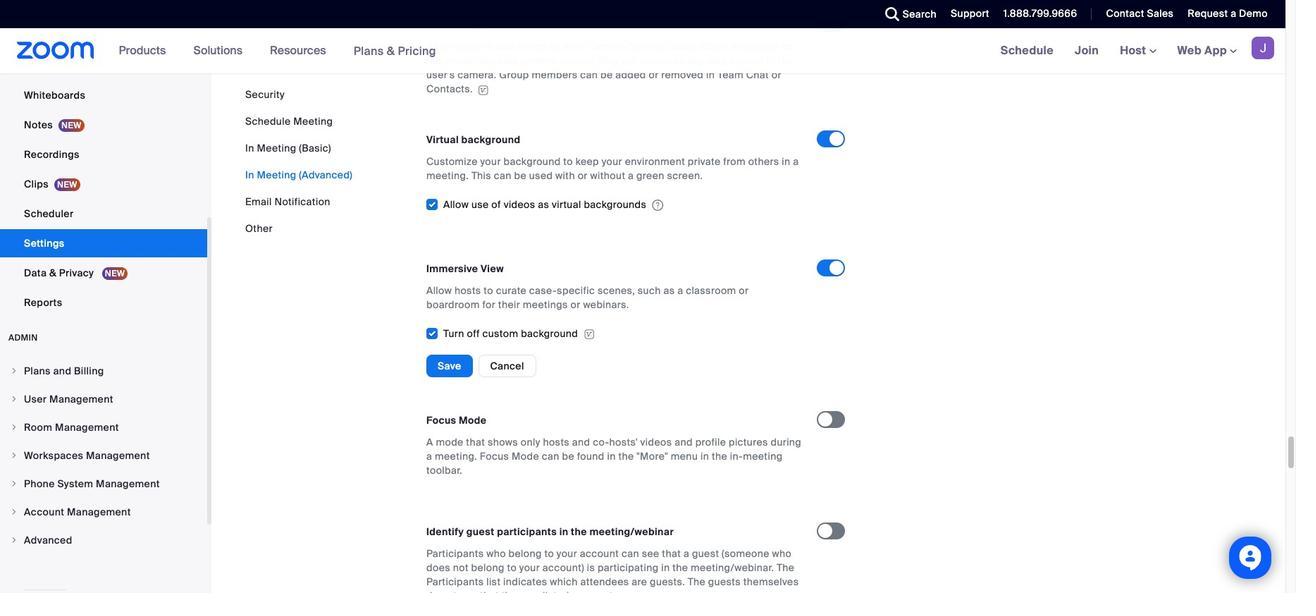 Task type: vqa. For each thing, say whether or not it's contained in the screenshot.
In Meeting (Basic)
yes



Task type: locate. For each thing, give the bounding box(es) containing it.
1 vertical spatial allow
[[444, 198, 469, 211]]

only
[[521, 436, 541, 448]]

notification
[[275, 195, 331, 208]]

camera
[[588, 41, 626, 53]]

1 vertical spatial the
[[688, 575, 706, 588]]

1 vertical spatial others
[[749, 155, 780, 168]]

or down keep
[[578, 169, 588, 182]]

0 horizontal spatial guest
[[467, 525, 495, 538]]

that right mode
[[466, 436, 485, 448]]

support
[[951, 7, 990, 20]]

personal devices
[[24, 59, 108, 72]]

0 vertical spatial others
[[517, 41, 548, 53]]

& for pricing
[[387, 43, 395, 58]]

right image inside workspaces management menu item
[[10, 451, 18, 460]]

1 vertical spatial are
[[525, 589, 540, 593]]

as
[[538, 198, 550, 211], [664, 284, 675, 297], [572, 589, 583, 593]]

0 vertical spatial schedule
[[1001, 43, 1054, 58]]

allow inside the allow users to add others to their camera control group. when a member of the group requests camera control, they will automatically take control of the user's camera. group members can be added or removed in team chat or contacts.
[[427, 41, 452, 53]]

participants down does
[[427, 575, 484, 588]]

1 right image from the top
[[10, 480, 18, 488]]

others inside the allow users to add others to their camera control group. when a member of the group requests camera control, they will automatically take control of the user's camera. group members can be added or removed in team chat or contacts.
[[517, 41, 548, 53]]

admin
[[8, 332, 38, 343]]

0 horizontal spatial schedule
[[245, 115, 291, 128]]

videos up "more" on the bottom of the page
[[641, 436, 672, 448]]

camera
[[528, 19, 565, 31], [521, 55, 557, 67]]

their
[[563, 41, 585, 53], [498, 298, 520, 311]]

account
[[24, 506, 64, 518]]

recordings
[[24, 148, 80, 161]]

right image inside account management menu item
[[10, 508, 18, 516]]

solutions button
[[194, 28, 249, 73]]

other
[[245, 222, 273, 235]]

and up menu
[[675, 436, 693, 448]]

from
[[724, 155, 746, 168]]

0 horizontal spatial hosts
[[455, 284, 481, 297]]

and up found
[[572, 436, 591, 448]]

0 vertical spatial allow
[[427, 41, 452, 53]]

1 horizontal spatial as
[[572, 589, 583, 593]]

plans inside the product information navigation
[[354, 43, 384, 58]]

custom
[[483, 327, 519, 340]]

see right do
[[460, 589, 477, 593]]

2 right image from the top
[[10, 508, 18, 516]]

1 vertical spatial plans
[[24, 365, 51, 377]]

immersive view
[[427, 262, 504, 275]]

or right chat
[[772, 69, 782, 81]]

user management menu item
[[0, 386, 207, 413]]

they down camera
[[599, 55, 619, 67]]

they down indicates
[[502, 589, 522, 593]]

to up for
[[484, 284, 494, 297]]

allow inside allow hosts to curate case-specific scenes, such as a classroom or boardroom for their meetings or webinars.
[[427, 284, 452, 297]]

0 vertical spatial plans
[[354, 43, 384, 58]]

virtual
[[552, 198, 582, 211]]

0 horizontal spatial are
[[525, 589, 540, 593]]

right image
[[10, 480, 18, 488], [10, 508, 18, 516]]

see up participating
[[642, 547, 660, 560]]

1 vertical spatial meeting.
[[435, 450, 477, 462]]

phone
[[24, 477, 55, 490]]

menu bar
[[245, 87, 353, 236]]

to
[[484, 41, 494, 53], [551, 41, 560, 53], [564, 155, 573, 168], [484, 284, 494, 297], [545, 547, 554, 560], [507, 561, 517, 574]]

are
[[632, 575, 648, 588], [525, 589, 540, 593]]

1 horizontal spatial schedule
[[1001, 43, 1054, 58]]

request a demo link
[[1178, 0, 1286, 28], [1188, 7, 1269, 20]]

1 horizontal spatial plans
[[354, 43, 384, 58]]

control up chat
[[730, 55, 764, 67]]

0 horizontal spatial &
[[49, 267, 57, 279]]

other link
[[245, 222, 273, 235]]

solutions
[[194, 43, 243, 58]]

0 vertical spatial as
[[538, 198, 550, 211]]

0 horizontal spatial their
[[498, 298, 520, 311]]

not right do
[[442, 589, 457, 593]]

banner
[[0, 28, 1286, 74]]

plans inside menu item
[[24, 365, 51, 377]]

in down the take
[[707, 69, 715, 81]]

guests
[[709, 575, 741, 588]]

allow for allow hosts to curate case-specific scenes, such as a classroom or boardroom for their meetings or webinars.
[[427, 284, 452, 297]]

1 vertical spatial camera
[[521, 55, 557, 67]]

2 vertical spatial of
[[492, 198, 501, 211]]

1 horizontal spatial videos
[[641, 436, 672, 448]]

hosts right only
[[543, 436, 570, 448]]

in inside customize your background to keep your environment private from others in a meeting. this can be used with or without a green screen.
[[782, 155, 791, 168]]

1 vertical spatial mode
[[512, 450, 539, 462]]

5 right image from the top
[[10, 536, 18, 544]]

support version for auto-accept far end camera control image
[[477, 85, 491, 95]]

schedule inside the meetings navigation
[[1001, 43, 1054, 58]]

end
[[507, 19, 526, 31]]

right image inside phone system management menu item
[[10, 480, 18, 488]]

turn
[[444, 327, 464, 340]]

their inside the allow users to add others to their camera control group. when a member of the group requests camera control, they will automatically take control of the user's camera. group members can be added or removed in team chat or contacts.
[[563, 41, 585, 53]]

billing
[[74, 365, 104, 377]]

(advanced)
[[299, 169, 353, 181]]

1 horizontal spatial mode
[[512, 450, 539, 462]]

0 vertical spatial not
[[453, 561, 469, 574]]

meeting. down mode
[[435, 450, 477, 462]]

email notification link
[[245, 195, 331, 208]]

0 vertical spatial participants
[[427, 547, 484, 560]]

1 vertical spatial in
[[245, 169, 254, 181]]

allow users to add others to their camera control group. when a member of the group requests camera control, they will automatically take control of the user's camera. group members can be added or removed in team chat or contacts.
[[427, 41, 794, 96]]

0 horizontal spatial be
[[514, 169, 527, 182]]

meeting down schedule meeting
[[257, 142, 297, 154]]

save
[[438, 359, 462, 372]]

to up account)
[[545, 547, 554, 560]]

their inside allow hosts to curate case-specific scenes, such as a classroom or boardroom for their meetings or webinars.
[[498, 298, 520, 311]]

meeting for (advanced)
[[257, 169, 297, 181]]

workspaces
[[24, 449, 83, 462]]

0 vertical spatial are
[[632, 575, 648, 588]]

0 vertical spatial hosts
[[455, 284, 481, 297]]

1 vertical spatial background
[[504, 155, 561, 168]]

1 vertical spatial &
[[49, 267, 57, 279]]

2 vertical spatial as
[[572, 589, 583, 593]]

right image
[[10, 367, 18, 375], [10, 395, 18, 403], [10, 423, 18, 432], [10, 451, 18, 460], [10, 536, 18, 544]]

be inside the allow users to add others to their camera control group. when a member of the group requests camera control, they will automatically take control of the user's camera. group members can be added or removed in team chat or contacts.
[[601, 69, 613, 81]]

0 horizontal spatial they
[[502, 589, 522, 593]]

they inside "participants who belong to your account can see that a guest (someone who does not belong to your account) is participating in the meeting/webinar. the participants list indicates which attendees are guests. the guests themselves do not see that they are listed as guests."
[[502, 589, 522, 593]]

mode down only
[[512, 450, 539, 462]]

2 horizontal spatial of
[[783, 41, 793, 53]]

are down participating
[[632, 575, 648, 588]]

1 vertical spatial they
[[502, 589, 522, 593]]

belong down participants
[[509, 547, 542, 560]]

background
[[462, 133, 521, 146], [504, 155, 561, 168], [521, 327, 578, 340]]

1 right image from the top
[[10, 367, 18, 375]]

control up camera
[[568, 19, 603, 31]]

turn off custom background
[[444, 327, 578, 340]]

1 vertical spatial schedule
[[245, 115, 291, 128]]

"more"
[[637, 450, 669, 462]]

guest right identify
[[467, 525, 495, 538]]

meeting up email notification link
[[257, 169, 297, 181]]

schedule down security link
[[245, 115, 291, 128]]

1 horizontal spatial and
[[572, 436, 591, 448]]

pricing
[[398, 43, 436, 58]]

allow down auto- on the left
[[427, 41, 452, 53]]

right image left account
[[10, 508, 18, 516]]

1 horizontal spatial &
[[387, 43, 395, 58]]

to up control,
[[551, 41, 560, 53]]

0 vertical spatial in
[[245, 142, 254, 154]]

right image inside advanced "menu item"
[[10, 536, 18, 544]]

your
[[481, 155, 501, 168], [602, 155, 623, 168], [557, 547, 578, 560], [520, 561, 540, 574]]

1 vertical spatial hosts
[[543, 436, 570, 448]]

boardroom
[[427, 298, 480, 311]]

0 horizontal spatial belong
[[471, 561, 505, 574]]

a inside allow hosts to curate case-specific scenes, such as a classroom or boardroom for their meetings or webinars.
[[678, 284, 684, 297]]

& right 'data'
[[49, 267, 57, 279]]

search
[[903, 8, 937, 20]]

a right when
[[732, 41, 737, 53]]

management up account management menu item
[[96, 477, 160, 490]]

1 horizontal spatial they
[[599, 55, 619, 67]]

their up control,
[[563, 41, 585, 53]]

meeting
[[293, 115, 333, 128], [257, 142, 297, 154], [257, 169, 297, 181]]

1 in from the top
[[245, 142, 254, 154]]

hosts inside the a mode that shows only hosts and co-hosts' videos and profile pictures during a meeting. focus mode can be found in the "more" menu in the in-meeting toolbar.
[[543, 436, 570, 448]]

right image left workspaces
[[10, 451, 18, 460]]

right image left room
[[10, 423, 18, 432]]

2 participants from the top
[[427, 575, 484, 588]]

in inside the allow users to add others to their camera control group. when a member of the group requests camera control, they will automatically take control of the user's camera. group members can be added or removed in team chat or contacts.
[[707, 69, 715, 81]]

0 vertical spatial guest
[[467, 525, 495, 538]]

& for privacy
[[49, 267, 57, 279]]

& inside the product information navigation
[[387, 43, 395, 58]]

who up list
[[487, 547, 506, 560]]

0 horizontal spatial videos
[[504, 198, 536, 211]]

of down member
[[766, 55, 776, 67]]

management inside menu item
[[67, 506, 131, 518]]

profile picture image
[[1252, 37, 1275, 59]]

guest up "meeting/webinar."
[[692, 547, 720, 560]]

1 horizontal spatial guests.
[[650, 575, 685, 588]]

plans and billing
[[24, 365, 104, 377]]

0 horizontal spatial who
[[487, 547, 506, 560]]

can inside the allow users to add others to their camera control group. when a member of the group requests camera control, they will automatically take control of the user's camera. group members can be added or removed in team chat or contacts.
[[581, 69, 598, 81]]

side navigation navigation
[[0, 0, 212, 593]]

for
[[483, 298, 496, 311]]

1 horizontal spatial see
[[642, 547, 660, 560]]

allow for allow use of videos as virtual backgrounds
[[444, 198, 469, 211]]

0 vertical spatial their
[[563, 41, 585, 53]]

hosts inside allow hosts to curate case-specific scenes, such as a classroom or boardroom for their meetings or webinars.
[[455, 284, 481, 297]]

to up requests
[[484, 41, 494, 53]]

camera up members
[[521, 55, 557, 67]]

their down curate
[[498, 298, 520, 311]]

zoom logo image
[[17, 42, 94, 59]]

chat
[[747, 69, 769, 81]]

0 vertical spatial focus
[[427, 414, 457, 426]]

mode
[[436, 436, 464, 448]]

not right does
[[453, 561, 469, 574]]

meeting. down customize
[[427, 169, 469, 182]]

meeting up the (basic)
[[293, 115, 333, 128]]

1 horizontal spatial belong
[[509, 547, 542, 560]]

0 horizontal spatial the
[[688, 575, 706, 588]]

used
[[529, 169, 553, 182]]

0 vertical spatial mode
[[459, 414, 487, 426]]

in for in meeting (basic)
[[245, 142, 254, 154]]

right image inside room management menu item
[[10, 423, 18, 432]]

1 horizontal spatial guest
[[692, 547, 720, 560]]

can up participating
[[622, 547, 640, 560]]

as left virtual
[[538, 198, 550, 211]]

in right the from
[[782, 155, 791, 168]]

hosts
[[455, 284, 481, 297], [543, 436, 570, 448]]

0 vertical spatial &
[[387, 43, 395, 58]]

in up email
[[245, 169, 254, 181]]

which
[[550, 575, 578, 588]]

1 vertical spatial see
[[460, 589, 477, 593]]

1 horizontal spatial of
[[766, 55, 776, 67]]

guests.
[[650, 575, 685, 588], [586, 589, 621, 593]]

1 horizontal spatial are
[[632, 575, 648, 588]]

0 horizontal spatial control
[[568, 19, 603, 31]]

a down a
[[427, 450, 432, 462]]

& inside "link"
[[49, 267, 57, 279]]

contact sales link
[[1096, 0, 1178, 28], [1107, 7, 1174, 20]]

allow left use on the top of the page
[[444, 198, 469, 211]]

your up account)
[[557, 547, 578, 560]]

the left "meeting/webinar."
[[673, 561, 688, 574]]

notes
[[24, 118, 53, 131]]

a left green at the top of page
[[628, 169, 634, 182]]

data & privacy
[[24, 267, 96, 279]]

of right member
[[783, 41, 793, 53]]

2 vertical spatial meeting
[[257, 169, 297, 181]]

in meeting (advanced) link
[[245, 169, 353, 181]]

right image inside plans and billing menu item
[[10, 367, 18, 375]]

0 vertical spatial the
[[777, 561, 795, 574]]

support version for turn off custom background image
[[584, 328, 595, 341]]

scheduler link
[[0, 200, 207, 228]]

management for user management
[[49, 393, 113, 405]]

2 in from the top
[[245, 169, 254, 181]]

1 horizontal spatial who
[[773, 547, 792, 560]]

be left added
[[601, 69, 613, 81]]

0 horizontal spatial and
[[53, 365, 71, 377]]

2 who from the left
[[773, 547, 792, 560]]

can right this
[[494, 169, 512, 182]]

hosts up boardroom
[[455, 284, 481, 297]]

4 right image from the top
[[10, 451, 18, 460]]

1 vertical spatial focus
[[480, 450, 509, 462]]

2 right image from the top
[[10, 395, 18, 403]]

personal devices link
[[0, 51, 207, 80]]

schedule down 1.888.799.9666
[[1001, 43, 1054, 58]]

guests. down participating
[[650, 575, 685, 588]]

meeting.
[[427, 169, 469, 182], [435, 450, 477, 462]]

videos
[[504, 198, 536, 211], [641, 436, 672, 448]]

schedule inside menu bar
[[245, 115, 291, 128]]

1 who from the left
[[487, 547, 506, 560]]

management for account management
[[67, 506, 131, 518]]

0 horizontal spatial guests.
[[586, 589, 621, 593]]

1 vertical spatial right image
[[10, 508, 18, 516]]

background up this
[[462, 133, 521, 146]]

can left found
[[542, 450, 560, 462]]

your up without on the top left
[[602, 155, 623, 168]]

shows
[[488, 436, 518, 448]]

0 horizontal spatial others
[[517, 41, 548, 53]]

who
[[487, 547, 506, 560], [773, 547, 792, 560]]

to inside customize your background to keep your environment private from others in a meeting. this can be used with or without a green screen.
[[564, 155, 573, 168]]

0 vertical spatial meeting.
[[427, 169, 469, 182]]

1 vertical spatial that
[[662, 547, 681, 560]]

camera inside the allow users to add others to their camera control group. when a member of the group requests camera control, they will automatically take control of the user's camera. group members can be added or removed in team chat or contacts.
[[521, 55, 557, 67]]

hosts'
[[610, 436, 638, 448]]

participants who belong to your account can see that a guest (someone who does not belong to your account) is participating in the meeting/webinar. the participants list indicates which attendees are guests. the guests themselves do not see that they are listed as guests.
[[427, 547, 799, 593]]

demo
[[1240, 7, 1269, 20]]

focus mode
[[427, 414, 487, 426]]

1 vertical spatial control
[[730, 55, 764, 67]]

1 horizontal spatial control
[[730, 55, 764, 67]]

request
[[1188, 7, 1229, 20]]

0 vertical spatial camera
[[528, 19, 565, 31]]

right image inside user management menu item
[[10, 395, 18, 403]]

recordings link
[[0, 140, 207, 169]]

not
[[453, 561, 469, 574], [442, 589, 457, 593]]

background up "used" at the top of page
[[504, 155, 561, 168]]

management up workspaces management
[[55, 421, 119, 434]]

be left "used" at the top of page
[[514, 169, 527, 182]]

schedule for schedule
[[1001, 43, 1054, 58]]

account)
[[543, 561, 585, 574]]

& left pricing
[[387, 43, 395, 58]]

1 vertical spatial their
[[498, 298, 520, 311]]

resources
[[270, 43, 326, 58]]

participants up does
[[427, 547, 484, 560]]

mode inside the a mode that shows only hosts and co-hosts' videos and profile pictures during a meeting. focus mode can be found in the "more" menu in the in-meeting toolbar.
[[512, 450, 539, 462]]

right image left phone
[[10, 480, 18, 488]]

schedule for schedule meeting
[[245, 115, 291, 128]]

0 vertical spatial they
[[599, 55, 619, 67]]

plans for plans and billing
[[24, 365, 51, 377]]

a left "(someone"
[[684, 547, 690, 560]]

a left classroom in the right of the page
[[678, 284, 684, 297]]

the down hosts'
[[619, 450, 634, 462]]

mode up mode
[[459, 414, 487, 426]]

can
[[581, 69, 598, 81], [494, 169, 512, 182], [542, 450, 560, 462], [622, 547, 640, 560]]

3 right image from the top
[[10, 423, 18, 432]]

plans and billing menu item
[[0, 358, 207, 384]]

1 vertical spatial as
[[664, 284, 675, 297]]

right image for account
[[10, 508, 18, 516]]

right image down admin
[[10, 367, 18, 375]]

in right participating
[[662, 561, 670, 574]]

the inside "participants who belong to your account can see that a guest (someone who does not belong to your account) is participating in the meeting/webinar. the participants list indicates which attendees are guests. the guests themselves do not see that they are listed as guests."
[[673, 561, 688, 574]]

who up themselves
[[773, 547, 792, 560]]

accept
[[454, 19, 489, 31]]

that down meeting/webinar
[[662, 547, 681, 560]]

and left billing
[[53, 365, 71, 377]]

off
[[467, 327, 480, 340]]

the up themselves
[[777, 561, 795, 574]]

allow up boardroom
[[427, 284, 452, 297]]

belong up list
[[471, 561, 505, 574]]

schedule meeting
[[245, 115, 333, 128]]

of right use on the top of the page
[[492, 198, 501, 211]]

menu bar containing security
[[245, 87, 353, 236]]

guests. down "attendees"
[[586, 589, 621, 593]]

or inside customize your background to keep your environment private from others in a meeting. this can be used with or without a green screen.
[[578, 169, 588, 182]]

2 vertical spatial be
[[562, 450, 575, 462]]

environment
[[625, 155, 686, 168]]

2 vertical spatial allow
[[427, 284, 452, 297]]

others right the from
[[749, 155, 780, 168]]

0 horizontal spatial focus
[[427, 414, 457, 426]]

plans left pricing
[[354, 43, 384, 58]]

list
[[487, 575, 501, 588]]

0 vertical spatial that
[[466, 436, 485, 448]]

belong
[[509, 547, 542, 560], [471, 561, 505, 574]]

1 vertical spatial videos
[[641, 436, 672, 448]]

support link
[[941, 0, 993, 28], [951, 7, 990, 20]]

as right such
[[664, 284, 675, 297]]

2 horizontal spatial be
[[601, 69, 613, 81]]

this
[[472, 169, 492, 182]]

plans & pricing
[[354, 43, 436, 58]]

to up with on the left of page
[[564, 155, 573, 168]]

sales
[[1148, 7, 1174, 20]]

1 horizontal spatial be
[[562, 450, 575, 462]]

1 vertical spatial meeting
[[257, 142, 297, 154]]

devices
[[69, 59, 108, 72]]

1 horizontal spatial focus
[[480, 450, 509, 462]]

the left guests
[[688, 575, 706, 588]]

right image left user
[[10, 395, 18, 403]]

they inside the allow users to add others to their camera control group. when a member of the group requests camera control, they will automatically take control of the user's camera. group members can be added or removed in team chat or contacts.
[[599, 55, 619, 67]]



Task type: describe. For each thing, give the bounding box(es) containing it.
identify
[[427, 525, 464, 538]]

control,
[[560, 55, 596, 67]]

participants
[[497, 525, 557, 538]]

as inside allow hosts to curate case-specific scenes, such as a classroom or boardroom for their meetings or webinars.
[[664, 284, 675, 297]]

with
[[556, 169, 575, 182]]

2 horizontal spatial and
[[675, 436, 693, 448]]

specific
[[557, 284, 595, 297]]

keep
[[576, 155, 599, 168]]

0 vertical spatial meeting
[[293, 115, 333, 128]]

requests
[[476, 55, 518, 67]]

data & privacy link
[[0, 259, 207, 287]]

request a demo
[[1188, 7, 1269, 20]]

room management menu item
[[0, 414, 207, 441]]

the down profile
[[712, 450, 728, 462]]

case-
[[529, 284, 557, 297]]

user's
[[427, 69, 455, 81]]

in up account)
[[560, 525, 569, 538]]

a inside the allow users to add others to their camera control group. when a member of the group requests camera control, they will automatically take control of the user's camera. group members can be added or removed in team chat or contacts.
[[732, 41, 737, 53]]

automatically
[[640, 55, 704, 67]]

control inside the allow users to add others to their camera control group. when a member of the group requests camera control, they will automatically take control of the user's camera. group members can be added or removed in team chat or contacts.
[[730, 55, 764, 67]]

2 vertical spatial that
[[480, 589, 499, 593]]

control
[[628, 41, 664, 53]]

meetings
[[523, 298, 568, 311]]

personal menu menu
[[0, 0, 207, 318]]

can inside the a mode that shows only hosts and co-hosts' videos and profile pictures during a meeting. focus mode can be found in the "more" menu in the in-meeting toolbar.
[[542, 450, 560, 462]]

the down member
[[779, 55, 794, 67]]

schedule meeting link
[[245, 115, 333, 128]]

meeting
[[743, 450, 783, 462]]

0 vertical spatial videos
[[504, 198, 536, 211]]

and inside menu item
[[53, 365, 71, 377]]

themselves
[[744, 575, 799, 588]]

plans for plans & pricing
[[354, 43, 384, 58]]

auto-
[[427, 19, 454, 31]]

products button
[[119, 28, 172, 73]]

0 vertical spatial belong
[[509, 547, 542, 560]]

1.888.799.9666 button up the join
[[993, 0, 1081, 28]]

1 vertical spatial of
[[766, 55, 776, 67]]

without
[[591, 169, 626, 182]]

learn more about allow use of videos as virtual backgrounds image
[[652, 199, 664, 212]]

green
[[637, 169, 665, 182]]

allow users to add others to their camera control group. when a member of the group requests camera control, they will automatically take control of the user's camera. group members can be added or removed in team chat or contacts. application
[[427, 40, 805, 96]]

in meeting (basic) link
[[245, 142, 331, 154]]

banner containing products
[[0, 28, 1286, 74]]

meeting. inside the a mode that shows only hosts and co-hosts' videos and profile pictures during a meeting. focus mode can be found in the "more" menu in the in-meeting toolbar.
[[435, 450, 477, 462]]

auto-accept far end camera control
[[427, 19, 603, 31]]

videos inside the a mode that shows only hosts and co-hosts' videos and profile pictures during a meeting. focus mode can be found in the "more" menu in the in-meeting toolbar.
[[641, 436, 672, 448]]

can inside "participants who belong to your account can see that a guest (someone who does not belong to your account) is participating in the meeting/webinar. the participants list indicates which attendees are guests. the guests themselves do not see that they are listed as guests."
[[622, 547, 640, 560]]

whiteboards link
[[0, 81, 207, 109]]

right image for workspaces
[[10, 451, 18, 460]]

0 horizontal spatial see
[[460, 589, 477, 593]]

account
[[580, 547, 619, 560]]

email
[[245, 195, 272, 208]]

can inside customize your background to keep your environment private from others in a meeting. this can be used with or without a green screen.
[[494, 169, 512, 182]]

phone system management
[[24, 477, 160, 490]]

participating
[[598, 561, 659, 574]]

room management
[[24, 421, 119, 434]]

or right classroom in the right of the page
[[739, 284, 749, 297]]

1 participants from the top
[[427, 547, 484, 560]]

web app
[[1178, 43, 1228, 58]]

that inside the a mode that shows only hosts and co-hosts' videos and profile pictures during a meeting. focus mode can be found in the "more" menu in the in-meeting toolbar.
[[466, 436, 485, 448]]

0 vertical spatial background
[[462, 133, 521, 146]]

right image for room
[[10, 423, 18, 432]]

0 vertical spatial guests.
[[650, 575, 685, 588]]

management for room management
[[55, 421, 119, 434]]

schedule link
[[991, 28, 1065, 73]]

web
[[1178, 43, 1202, 58]]

advanced menu item
[[0, 527, 207, 554]]

do
[[427, 589, 439, 593]]

in meeting (advanced)
[[245, 169, 353, 181]]

1 horizontal spatial the
[[777, 561, 795, 574]]

in down co-
[[607, 450, 616, 462]]

2 vertical spatial background
[[521, 327, 578, 340]]

a mode that shows only hosts and co-hosts' videos and profile pictures during a meeting. focus mode can be found in the "more" menu in the in-meeting toolbar.
[[427, 436, 802, 476]]

settings link
[[0, 229, 207, 257]]

1 vertical spatial not
[[442, 589, 457, 593]]

admin menu menu
[[0, 358, 207, 555]]

your up indicates
[[520, 561, 540, 574]]

security link
[[245, 88, 285, 101]]

others inside customize your background to keep your environment private from others in a meeting. this can be used with or without a green screen.
[[749, 155, 780, 168]]

to inside allow hosts to curate case-specific scenes, such as a classroom or boardroom for their meetings or webinars.
[[484, 284, 494, 297]]

whiteboards
[[24, 89, 85, 102]]

room
[[24, 421, 52, 434]]

management for workspaces management
[[86, 449, 150, 462]]

to up indicates
[[507, 561, 517, 574]]

1.888.799.9666 button up schedule link
[[1004, 7, 1078, 20]]

scheduler
[[24, 207, 74, 220]]

member
[[740, 41, 781, 53]]

web app button
[[1178, 43, 1238, 58]]

meetings navigation
[[991, 28, 1286, 74]]

account management menu item
[[0, 499, 207, 525]]

reports
[[24, 296, 62, 309]]

0 horizontal spatial mode
[[459, 414, 487, 426]]

customize
[[427, 155, 478, 168]]

in meeting (basic)
[[245, 142, 331, 154]]

phone system management menu item
[[0, 470, 207, 497]]

or down specific
[[571, 298, 581, 311]]

search button
[[875, 0, 941, 28]]

0 horizontal spatial of
[[492, 198, 501, 211]]

pictures
[[729, 436, 768, 448]]

0 vertical spatial see
[[642, 547, 660, 560]]

a inside the a mode that shows only hosts and co-hosts' videos and profile pictures during a meeting. focus mode can be found in the "more" menu in the in-meeting toolbar.
[[427, 450, 432, 462]]

be inside customize your background to keep your environment private from others in a meeting. this can be used with or without a green screen.
[[514, 169, 527, 182]]

or down automatically
[[649, 69, 659, 81]]

products
[[119, 43, 166, 58]]

is
[[587, 561, 595, 574]]

in inside "participants who belong to your account can see that a guest (someone who does not belong to your account) is participating in the meeting/webinar. the participants list indicates which attendees are guests. the guests themselves do not see that they are listed as guests."
[[662, 561, 670, 574]]

does
[[427, 561, 451, 574]]

view
[[481, 262, 504, 275]]

focus inside the a mode that shows only hosts and co-hosts' videos and profile pictures during a meeting. focus mode can be found in the "more" menu in the in-meeting toolbar.
[[480, 450, 509, 462]]

allow for allow users to add others to their camera control group. when a member of the group requests camera control, they will automatically take control of the user's camera. group members can be added or removed in team chat or contacts.
[[427, 41, 452, 53]]

immersive
[[427, 262, 478, 275]]

cancel
[[490, 359, 524, 372]]

meeting/webinar.
[[691, 561, 775, 574]]

product information navigation
[[108, 28, 447, 74]]

a left "demo"
[[1231, 7, 1237, 20]]

0 horizontal spatial as
[[538, 198, 550, 211]]

indicates
[[504, 575, 548, 588]]

background inside customize your background to keep your environment private from others in a meeting. this can be used with or without a green screen.
[[504, 155, 561, 168]]

listed
[[543, 589, 569, 593]]

user management
[[24, 393, 113, 405]]

right image for user
[[10, 395, 18, 403]]

host button
[[1121, 43, 1157, 58]]

account management
[[24, 506, 131, 518]]

when
[[702, 41, 729, 53]]

the up account
[[571, 525, 587, 538]]

app
[[1205, 43, 1228, 58]]

in down profile
[[701, 450, 710, 462]]

your up this
[[481, 155, 501, 168]]

add
[[496, 41, 515, 53]]

menu
[[671, 450, 698, 462]]

attendees
[[581, 575, 629, 588]]

a right the from
[[794, 155, 799, 168]]

advanced
[[24, 534, 72, 547]]

be inside the a mode that shows only hosts and co-hosts' videos and profile pictures during a meeting. focus mode can be found in the "more" menu in the in-meeting toolbar.
[[562, 450, 575, 462]]

co-
[[593, 436, 610, 448]]

camera.
[[458, 69, 497, 81]]

curate
[[496, 284, 527, 297]]

added
[[616, 69, 646, 81]]

clips
[[24, 178, 49, 190]]

right image for phone
[[10, 480, 18, 488]]

group.
[[667, 41, 699, 53]]

the up "user's"
[[427, 55, 442, 67]]

guest inside "participants who belong to your account can see that a guest (someone who does not belong to your account) is participating in the meeting/webinar. the participants list indicates which attendees are guests. the guests themselves do not see that they are listed as guests."
[[692, 547, 720, 560]]

workspaces management menu item
[[0, 442, 207, 469]]

as inside "participants who belong to your account can see that a guest (someone who does not belong to your account) is participating in the meeting/webinar. the participants list indicates which attendees are guests. the guests themselves do not see that they are listed as guests."
[[572, 589, 583, 593]]

group
[[445, 55, 473, 67]]

contacts.
[[427, 83, 473, 96]]

meeting for (basic)
[[257, 142, 297, 154]]

meeting. inside customize your background to keep your environment private from others in a meeting. this can be used with or without a green screen.
[[427, 169, 469, 182]]

workspaces management
[[24, 449, 150, 462]]

group
[[499, 69, 529, 81]]

in for in meeting (advanced)
[[245, 169, 254, 181]]

far
[[491, 19, 504, 31]]

0 vertical spatial control
[[568, 19, 603, 31]]

members
[[532, 69, 578, 81]]

right image for plans
[[10, 367, 18, 375]]

identify guest participants in the meeting/webinar
[[427, 525, 674, 538]]

0 vertical spatial of
[[783, 41, 793, 53]]

a inside "participants who belong to your account can see that a guest (someone who does not belong to your account) is participating in the meeting/webinar. the participants list indicates which attendees are guests. the guests themselves do not see that they are listed as guests."
[[684, 547, 690, 560]]



